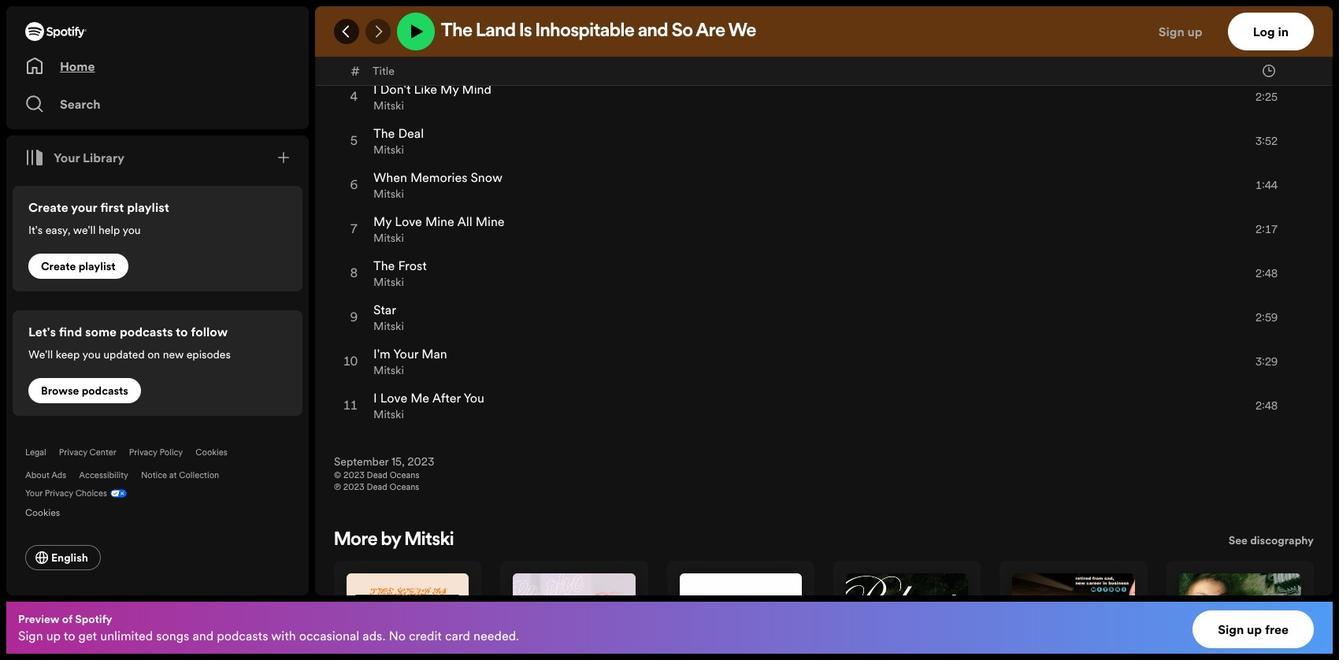 Task type: vqa. For each thing, say whether or not it's contained in the screenshot.
Edition) at the right bottom
no



Task type: describe. For each thing, give the bounding box(es) containing it.
my inside i don't like my mind mitski
[[440, 80, 459, 98]]

# column header
[[351, 57, 360, 84]]

up for sign up free
[[1247, 621, 1262, 638]]

sign up free button
[[1193, 611, 1314, 648]]

2:25
[[1256, 89, 1278, 105]]

browse
[[41, 383, 79, 399]]

are
[[696, 22, 725, 41]]

me
[[411, 389, 429, 406]]

more
[[334, 531, 378, 550]]

playlist inside create your first playlist it's easy, we'll help you
[[127, 199, 169, 216]]

podcasts inside preview of spotify sign up to get unlimited songs and podcasts with occasional ads. no credit card needed.
[[217, 627, 268, 644]]

and inside preview of spotify sign up to get unlimited songs and podcasts with occasional ads. no credit card needed.
[[193, 627, 214, 644]]

man
[[422, 345, 447, 362]]

frost
[[398, 257, 427, 274]]

love for mine
[[395, 213, 422, 230]]

needed.
[[473, 627, 519, 644]]

choices
[[75, 488, 107, 499]]

mitski inside my love mine all mine mitski
[[373, 230, 404, 246]]

it's
[[28, 222, 43, 238]]

inhospitable
[[536, 22, 635, 41]]

mitski inside the frost mitski
[[373, 274, 404, 290]]

create playlist button
[[28, 254, 128, 279]]

create for playlist
[[41, 258, 76, 274]]

heaven
[[373, 36, 416, 54]]

browse podcasts link
[[28, 378, 141, 403]]

notice at collection link
[[141, 470, 219, 481]]

the deal mitski
[[373, 124, 424, 158]]

mitski up i'm
[[373, 318, 404, 334]]

more by mitski element
[[334, 531, 1314, 660]]

your privacy choices button
[[25, 488, 107, 499]]

about ads link
[[25, 470, 66, 481]]

0 vertical spatial cookies link
[[196, 447, 228, 458]]

the for the deal mitski
[[373, 124, 395, 142]]

the frost mitski
[[373, 257, 427, 290]]

deal
[[398, 124, 424, 142]]

your privacy choices
[[25, 488, 107, 499]]

2023 right ℗
[[343, 481, 365, 493]]

create playlist
[[41, 258, 116, 274]]

in
[[1278, 23, 1289, 40]]

help
[[98, 222, 120, 238]]

the deal link
[[373, 124, 424, 142]]

duration image
[[1263, 64, 1275, 77]]

let's find some podcasts to follow we'll keep you updated on new episodes
[[28, 323, 231, 362]]

discography
[[1250, 533, 1314, 548]]

we'll
[[28, 347, 53, 362]]

2023 right ©
[[343, 470, 365, 481]]

i'm your man mitski
[[373, 345, 447, 378]]

1 mitski link from the top
[[373, 9, 404, 25]]

star
[[373, 301, 396, 318]]

2:40
[[1256, 1, 1278, 17]]

star mitski
[[373, 301, 404, 334]]

mitski link for when memories snow
[[373, 186, 404, 202]]

you for some
[[82, 347, 101, 362]]

the for the frost mitski
[[373, 257, 395, 274]]

i'm your man link
[[373, 345, 447, 362]]

mitski up "heaven"
[[373, 9, 404, 25]]

sign for sign up free
[[1218, 621, 1244, 638]]

privacy center link
[[59, 447, 116, 458]]

your for your library
[[54, 149, 80, 166]]

mitski inside heaven mitski
[[373, 54, 404, 69]]

mitski link for my love mine all mine
[[373, 230, 404, 246]]

1 oceans from the top
[[390, 470, 419, 481]]

about ads
[[25, 470, 66, 481]]

0 vertical spatial and
[[638, 22, 668, 41]]

preview of spotify sign up to get unlimited songs and podcasts with occasional ads. no credit card needed.
[[18, 611, 519, 644]]

accessibility
[[79, 470, 128, 481]]

ads.
[[363, 627, 386, 644]]

mitski inside i don't like my mind mitski
[[373, 98, 404, 113]]

2:59
[[1256, 310, 1278, 325]]

let's
[[28, 323, 56, 340]]

2 oceans from the top
[[390, 481, 419, 493]]

i for i love me after you
[[373, 389, 377, 406]]

my inside my love mine all mine mitski
[[373, 213, 392, 230]]

2:48 for the frost
[[1256, 265, 1278, 281]]

notice
[[141, 470, 167, 481]]

september
[[334, 454, 389, 470]]

mitski inside when memories snow mitski
[[373, 186, 404, 202]]

go back image
[[340, 25, 353, 38]]

when memories snow mitski
[[373, 169, 503, 202]]

3:52
[[1256, 133, 1278, 149]]

easy,
[[45, 222, 70, 238]]

#
[[351, 62, 360, 79]]

see discography link
[[1229, 531, 1314, 555]]

more by mitski link
[[334, 531, 454, 550]]

library
[[83, 149, 125, 166]]

spotify image
[[25, 22, 87, 41]]

of
[[62, 611, 72, 627]]

the frost link
[[373, 257, 427, 274]]

3:29
[[1256, 354, 1278, 369]]

center
[[89, 447, 116, 458]]

when
[[373, 169, 407, 186]]

sign inside preview of spotify sign up to get unlimited songs and podcasts with occasional ads. no credit card needed.
[[18, 627, 43, 644]]

0 vertical spatial cookies
[[196, 447, 228, 458]]

15,
[[391, 454, 405, 470]]

follow
[[191, 323, 228, 340]]

your for your privacy choices
[[25, 488, 43, 499]]

# row
[[335, 57, 1313, 85]]

your inside i'm your man mitski
[[393, 345, 419, 362]]

your
[[71, 199, 97, 216]]

title
[[373, 63, 395, 78]]

3:44
[[1256, 45, 1278, 61]]

policy
[[160, 447, 183, 458]]

about
[[25, 470, 49, 481]]

to inside 'let's find some podcasts to follow we'll keep you updated on new episodes'
[[176, 323, 188, 340]]

more by mitski
[[334, 531, 454, 550]]

the land is inhospitable and so are we
[[441, 22, 756, 41]]



Task type: locate. For each thing, give the bounding box(es) containing it.
up left free
[[1247, 621, 1262, 638]]

the
[[441, 22, 473, 41], [373, 124, 395, 142], [373, 257, 395, 274]]

playlist right first
[[127, 199, 169, 216]]

up for sign up
[[1188, 23, 1203, 40]]

mitski link for star
[[373, 318, 404, 334]]

privacy up ads
[[59, 447, 87, 458]]

cookies up collection on the left bottom of the page
[[196, 447, 228, 458]]

mitski left man
[[373, 362, 404, 378]]

create up easy,
[[28, 199, 68, 216]]

i down i'm
[[373, 389, 377, 406]]

cookies down your privacy choices 'button'
[[25, 506, 60, 519]]

my down when
[[373, 213, 392, 230]]

0 vertical spatial love
[[395, 213, 422, 230]]

9 mitski link from the top
[[373, 362, 404, 378]]

heaven link
[[373, 36, 416, 54]]

mitski link up don't
[[373, 54, 404, 69]]

0 horizontal spatial your
[[25, 488, 43, 499]]

your down the about
[[25, 488, 43, 499]]

mitski link up "heaven"
[[373, 9, 404, 25]]

1 vertical spatial playlist
[[79, 258, 116, 274]]

podcasts up the on at left
[[120, 323, 173, 340]]

1 vertical spatial 2:48
[[1256, 398, 1278, 414]]

i inside i love me after you mitski
[[373, 389, 377, 406]]

podcasts left with
[[217, 627, 268, 644]]

2 mitski link from the top
[[373, 54, 404, 69]]

star link
[[373, 301, 396, 318]]

you right keep
[[82, 347, 101, 362]]

log in
[[1253, 23, 1289, 40]]

mitski link left memories
[[373, 186, 404, 202]]

dead down the september
[[367, 481, 387, 493]]

privacy
[[59, 447, 87, 458], [129, 447, 157, 458], [45, 488, 73, 499]]

mine right all in the top left of the page
[[476, 213, 505, 230]]

mitski link up the deal link
[[373, 98, 404, 113]]

sign for sign up
[[1159, 23, 1185, 40]]

privacy up notice
[[129, 447, 157, 458]]

don't
[[380, 80, 411, 98]]

privacy for privacy policy
[[129, 447, 157, 458]]

love for me
[[380, 389, 407, 406]]

sign up button
[[1152, 13, 1228, 50]]

1 horizontal spatial you
[[122, 222, 141, 238]]

up left of
[[46, 627, 61, 644]]

memories
[[410, 169, 468, 186]]

2:48 for i love me after you
[[1256, 398, 1278, 414]]

california consumer privacy act (ccpa) opt-out icon image
[[107, 488, 127, 503]]

to up new
[[176, 323, 188, 340]]

mitski
[[373, 9, 404, 25], [373, 54, 404, 69], [373, 98, 404, 113], [373, 142, 404, 158], [373, 186, 404, 202], [373, 230, 404, 246], [373, 274, 404, 290], [373, 318, 404, 334], [373, 362, 404, 378], [373, 406, 404, 422], [404, 531, 454, 550]]

search link
[[25, 88, 290, 120]]

7 mitski link from the top
[[373, 274, 404, 290]]

2:48 down 3:29
[[1256, 398, 1278, 414]]

1 vertical spatial cookies link
[[25, 503, 73, 520]]

2 i from the top
[[373, 389, 377, 406]]

2 horizontal spatial sign
[[1218, 621, 1244, 638]]

2:17
[[1256, 221, 1278, 237]]

2 2:48 from the top
[[1256, 398, 1278, 414]]

2 vertical spatial your
[[25, 488, 43, 499]]

2 mine from the left
[[476, 213, 505, 230]]

mitski link for the deal
[[373, 142, 404, 158]]

1 mine from the left
[[425, 213, 454, 230]]

log
[[1253, 23, 1275, 40]]

the land is inhospitable and so are we grid
[[316, 0, 1332, 429]]

your inside button
[[54, 149, 80, 166]]

mitski up star link
[[373, 274, 404, 290]]

3 mitski link from the top
[[373, 98, 404, 113]]

podcasts inside "link"
[[82, 383, 128, 399]]

create inside create your first playlist it's easy, we'll help you
[[28, 199, 68, 216]]

1 vertical spatial create
[[41, 258, 76, 274]]

2 horizontal spatial up
[[1247, 621, 1262, 638]]

playlist down help
[[79, 258, 116, 274]]

love inside i love me after you mitski
[[380, 389, 407, 406]]

up inside sign up free button
[[1247, 621, 1262, 638]]

mitski link for i love me after you
[[373, 406, 404, 422]]

occasional
[[299, 627, 359, 644]]

mitski link for the frost
[[373, 274, 404, 290]]

0 vertical spatial playlist
[[127, 199, 169, 216]]

heaven mitski
[[373, 36, 416, 69]]

mine left all in the top left of the page
[[425, 213, 454, 230]]

1 horizontal spatial sign
[[1159, 23, 1185, 40]]

oceans down "15,"
[[390, 481, 419, 493]]

notice at collection
[[141, 470, 219, 481]]

privacy policy link
[[129, 447, 183, 458]]

i love me after you link
[[373, 389, 485, 406]]

the for the land is inhospitable and so are we
[[441, 22, 473, 41]]

my right like
[[440, 80, 459, 98]]

dead left "15,"
[[367, 470, 387, 481]]

home link
[[25, 50, 290, 82]]

when memories snow link
[[373, 169, 503, 186]]

the left deal
[[373, 124, 395, 142]]

4 mitski link from the top
[[373, 142, 404, 158]]

with
[[271, 627, 296, 644]]

0 vertical spatial create
[[28, 199, 68, 216]]

mitski left the me at the left bottom
[[373, 406, 404, 422]]

is
[[519, 22, 532, 41]]

0 horizontal spatial cookies
[[25, 506, 60, 519]]

to
[[176, 323, 188, 340], [64, 627, 75, 644]]

you inside 'let's find some podcasts to follow we'll keep you updated on new episodes'
[[82, 347, 101, 362]]

privacy policy
[[129, 447, 183, 458]]

your library
[[54, 149, 125, 166]]

1 vertical spatial and
[[193, 627, 214, 644]]

0 vertical spatial my
[[440, 80, 459, 98]]

top bar and user menu element
[[315, 6, 1333, 57]]

we'll
[[73, 222, 96, 238]]

i for i don't like my mind
[[373, 80, 377, 98]]

up
[[1188, 23, 1203, 40], [1247, 621, 1262, 638], [46, 627, 61, 644]]

1 vertical spatial my
[[373, 213, 392, 230]]

0 horizontal spatial sign
[[18, 627, 43, 644]]

credit
[[409, 627, 442, 644]]

legal link
[[25, 447, 46, 458]]

1 vertical spatial podcasts
[[82, 383, 128, 399]]

create for your
[[28, 199, 68, 216]]

find
[[59, 323, 82, 340]]

main element
[[6, 6, 309, 596]]

up inside sign up button
[[1188, 23, 1203, 40]]

0 vertical spatial 2:48
[[1256, 265, 1278, 281]]

mitski up when
[[373, 142, 404, 158]]

mitski link up the frost link
[[373, 230, 404, 246]]

mitski inside i'm your man mitski
[[373, 362, 404, 378]]

1 horizontal spatial cookies
[[196, 447, 228, 458]]

1 horizontal spatial mine
[[476, 213, 505, 230]]

mitski link left the me at the left bottom
[[373, 406, 404, 422]]

up inside preview of spotify sign up to get unlimited songs and podcasts with occasional ads. no credit card needed.
[[46, 627, 61, 644]]

1 i from the top
[[373, 80, 377, 98]]

mitski link
[[373, 9, 404, 25], [373, 54, 404, 69], [373, 98, 404, 113], [373, 142, 404, 158], [373, 186, 404, 202], [373, 230, 404, 246], [373, 274, 404, 290], [373, 318, 404, 334], [373, 362, 404, 378], [373, 406, 404, 422]]

1:44
[[1256, 177, 1278, 193]]

0 horizontal spatial and
[[193, 627, 214, 644]]

mind
[[462, 80, 492, 98]]

up left log
[[1188, 23, 1203, 40]]

english button
[[25, 545, 101, 570]]

2023 right "15,"
[[407, 454, 434, 470]]

10 mitski link from the top
[[373, 406, 404, 422]]

oceans
[[390, 470, 419, 481], [390, 481, 419, 493]]

0 horizontal spatial playlist
[[79, 258, 116, 274]]

2 horizontal spatial your
[[393, 345, 419, 362]]

my love mine all mine link
[[373, 213, 505, 230]]

1 horizontal spatial cookies link
[[196, 447, 228, 458]]

i left don't
[[373, 80, 377, 98]]

create inside button
[[41, 258, 76, 274]]

the left 'frost'
[[373, 257, 395, 274]]

0 horizontal spatial you
[[82, 347, 101, 362]]

mitski link up i'm
[[373, 318, 404, 334]]

privacy down ads
[[45, 488, 73, 499]]

mitski inside 'element'
[[404, 531, 454, 550]]

love left the me at the left bottom
[[380, 389, 407, 406]]

and left the so
[[638, 22, 668, 41]]

1 horizontal spatial playlist
[[127, 199, 169, 216]]

mitski link up star link
[[373, 274, 404, 290]]

create
[[28, 199, 68, 216], [41, 258, 76, 274]]

on
[[147, 347, 160, 362]]

sign
[[1159, 23, 1185, 40], [1218, 621, 1244, 638], [18, 627, 43, 644]]

1 dead from the top
[[367, 470, 387, 481]]

8 mitski link from the top
[[373, 318, 404, 334]]

the left land
[[441, 22, 473, 41]]

mitski up don't
[[373, 54, 404, 69]]

2:48
[[1256, 265, 1278, 281], [1256, 398, 1278, 414]]

0 horizontal spatial my
[[373, 213, 392, 230]]

create your first playlist it's easy, we'll help you
[[28, 199, 169, 238]]

mitski link for heaven
[[373, 54, 404, 69]]

legal
[[25, 447, 46, 458]]

search
[[60, 95, 101, 113]]

1 horizontal spatial my
[[440, 80, 459, 98]]

mitski link for i don't like my mind
[[373, 98, 404, 113]]

1 horizontal spatial and
[[638, 22, 668, 41]]

ads
[[51, 470, 66, 481]]

mitski link left man
[[373, 362, 404, 378]]

0 vertical spatial you
[[122, 222, 141, 238]]

love up 'frost'
[[395, 213, 422, 230]]

oceans right the september
[[390, 470, 419, 481]]

mitski link for i'm your man
[[373, 362, 404, 378]]

your
[[54, 149, 80, 166], [393, 345, 419, 362], [25, 488, 43, 499]]

mitski left memories
[[373, 186, 404, 202]]

1 vertical spatial your
[[393, 345, 419, 362]]

snow
[[471, 169, 503, 186]]

new
[[163, 347, 184, 362]]

0 vertical spatial your
[[54, 149, 80, 166]]

privacy center
[[59, 447, 116, 458]]

free
[[1265, 621, 1289, 638]]

mitski right by
[[404, 531, 454, 550]]

mitski inside the deal mitski
[[373, 142, 404, 158]]

mitski up the frost link
[[373, 230, 404, 246]]

0 horizontal spatial mine
[[425, 213, 454, 230]]

love inside my love mine all mine mitski
[[395, 213, 422, 230]]

you
[[122, 222, 141, 238], [82, 347, 101, 362]]

and
[[638, 22, 668, 41], [193, 627, 214, 644]]

updated
[[103, 347, 145, 362]]

0 vertical spatial to
[[176, 323, 188, 340]]

see
[[1229, 533, 1248, 548]]

1 vertical spatial love
[[380, 389, 407, 406]]

card
[[445, 627, 470, 644]]

0 horizontal spatial to
[[64, 627, 75, 644]]

6 mitski link from the top
[[373, 230, 404, 246]]

podcasts inside 'let's find some podcasts to follow we'll keep you updated on new episodes'
[[120, 323, 173, 340]]

i don't like my mind link
[[373, 80, 492, 98]]

you inside create your first playlist it's easy, we'll help you
[[122, 222, 141, 238]]

sign inside top bar and user menu element
[[1159, 23, 1185, 40]]

sign up
[[1159, 23, 1203, 40]]

the inside the deal mitski
[[373, 124, 395, 142]]

cookies link down your privacy choices 'button'
[[25, 503, 73, 520]]

i don't like my mind mitski
[[373, 80, 492, 113]]

2 vertical spatial podcasts
[[217, 627, 268, 644]]

collection
[[179, 470, 219, 481]]

accessibility link
[[79, 470, 128, 481]]

1 2:48 from the top
[[1256, 265, 1278, 281]]

2:48 up 2:59
[[1256, 265, 1278, 281]]

0 vertical spatial podcasts
[[120, 323, 173, 340]]

0 vertical spatial i
[[373, 80, 377, 98]]

to left get
[[64, 627, 75, 644]]

the inside top bar and user menu element
[[441, 22, 473, 41]]

all
[[457, 213, 472, 230]]

cookies
[[196, 447, 228, 458], [25, 506, 60, 519]]

1 vertical spatial to
[[64, 627, 75, 644]]

podcasts down updated
[[82, 383, 128, 399]]

dead
[[367, 470, 387, 481], [367, 481, 387, 493]]

to inside preview of spotify sign up to get unlimited songs and podcasts with occasional ads. no credit card needed.
[[64, 627, 75, 644]]

like
[[414, 80, 437, 98]]

create down easy,
[[41, 258, 76, 274]]

i love me after you mitski
[[373, 389, 485, 422]]

0 horizontal spatial up
[[46, 627, 61, 644]]

1 horizontal spatial up
[[1188, 23, 1203, 40]]

cookies link up collection on the left bottom of the page
[[196, 447, 228, 458]]

the inside the frost mitski
[[373, 257, 395, 274]]

we
[[729, 22, 756, 41]]

my
[[440, 80, 459, 98], [373, 213, 392, 230]]

1 vertical spatial i
[[373, 389, 377, 406]]

1 vertical spatial the
[[373, 124, 395, 142]]

1 horizontal spatial to
[[176, 323, 188, 340]]

and right songs
[[193, 627, 214, 644]]

i'm
[[373, 345, 391, 362]]

cookies link
[[196, 447, 228, 458], [25, 503, 73, 520]]

you for first
[[122, 222, 141, 238]]

mitski link up when
[[373, 142, 404, 158]]

your right i'm
[[393, 345, 419, 362]]

mitski up the deal link
[[373, 98, 404, 113]]

go forward image
[[372, 25, 384, 38]]

sign up free
[[1218, 621, 1289, 638]]

songs
[[156, 627, 189, 644]]

unlimited
[[100, 627, 153, 644]]

at
[[169, 470, 177, 481]]

duration element
[[1263, 64, 1275, 77]]

playlist
[[127, 199, 169, 216], [79, 258, 116, 274]]

1 horizontal spatial your
[[54, 149, 80, 166]]

i
[[373, 80, 377, 98], [373, 389, 377, 406]]

playlist inside create playlist button
[[79, 258, 116, 274]]

1 vertical spatial you
[[82, 347, 101, 362]]

you right help
[[122, 222, 141, 238]]

mitski inside i love me after you mitski
[[373, 406, 404, 422]]

1 vertical spatial cookies
[[25, 506, 60, 519]]

my love mine all mine mitski
[[373, 213, 505, 246]]

5 mitski link from the top
[[373, 186, 404, 202]]

2 dead from the top
[[367, 481, 387, 493]]

your left library
[[54, 149, 80, 166]]

2 vertical spatial the
[[373, 257, 395, 274]]

0 horizontal spatial cookies link
[[25, 503, 73, 520]]

0 vertical spatial the
[[441, 22, 473, 41]]

privacy for privacy center
[[59, 447, 87, 458]]

i inside i don't like my mind mitski
[[373, 80, 377, 98]]

english
[[51, 550, 88, 566]]



